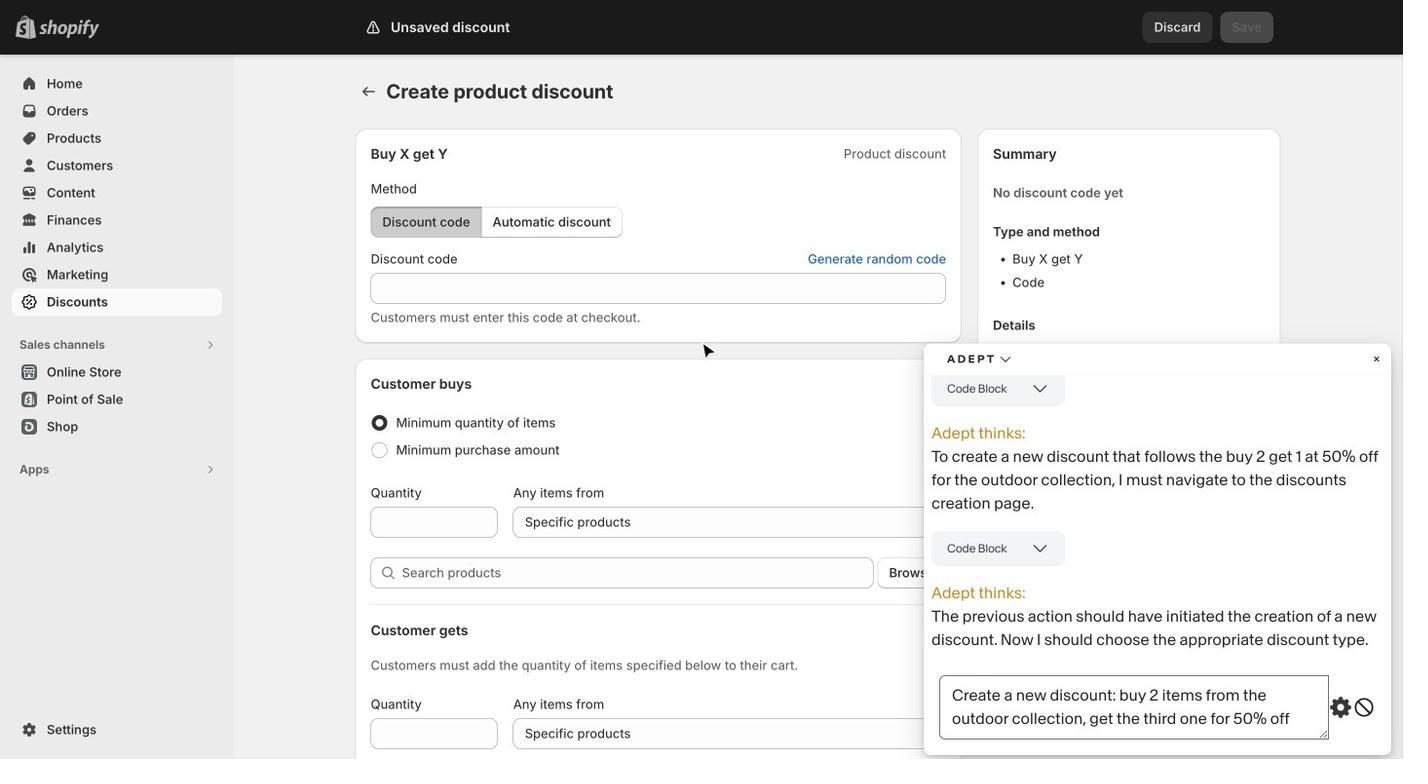 Task type: describe. For each thing, give the bounding box(es) containing it.
shopify image
[[39, 19, 99, 39]]



Task type: locate. For each thing, give the bounding box(es) containing it.
None text field
[[371, 273, 947, 304], [371, 507, 498, 538], [371, 718, 498, 750], [371, 273, 947, 304], [371, 507, 498, 538], [371, 718, 498, 750]]

Search products text field
[[402, 558, 874, 589]]



Task type: vqa. For each thing, say whether or not it's contained in the screenshot.
$1/Month at bottom right
no



